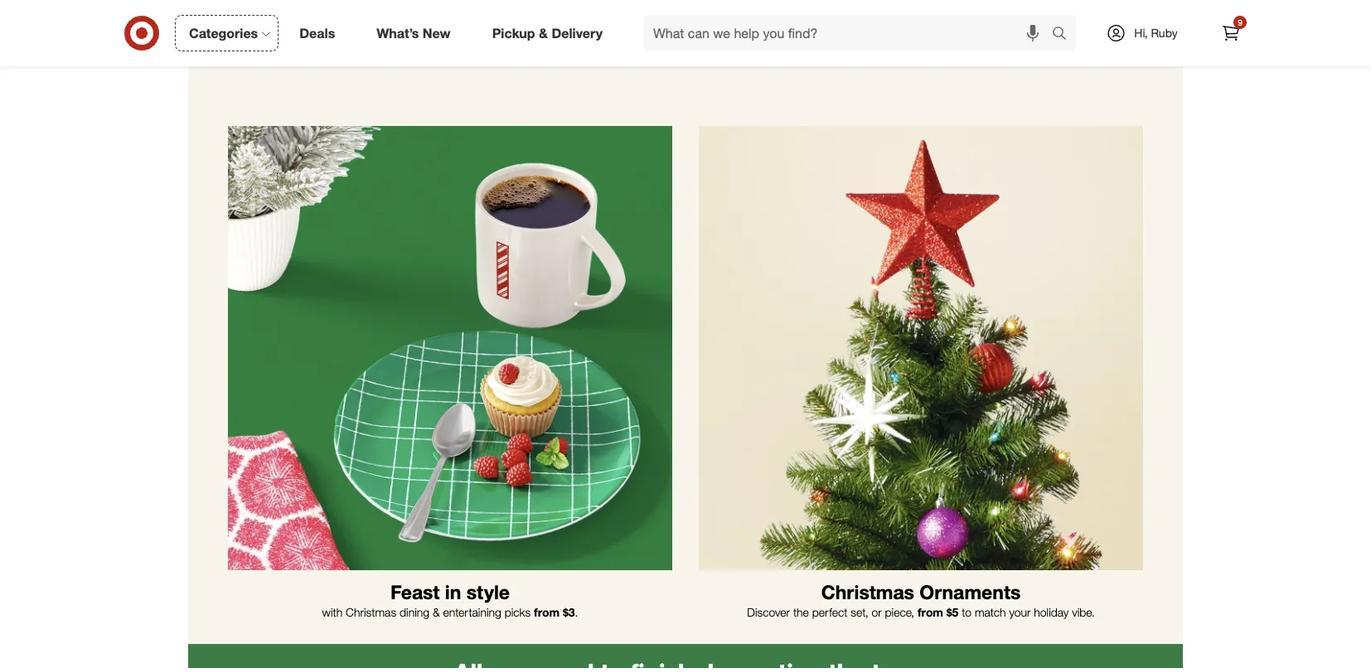 Task type: vqa. For each thing, say whether or not it's contained in the screenshot.
Pickup & Delivery
yes



Task type: locate. For each thing, give the bounding box(es) containing it.
$5 left to in the bottom right of the page
[[947, 605, 959, 620]]

christmas inside feast in style with christmas dining & entertaining picks from $3 .
[[346, 605, 397, 620]]

entertaining
[[443, 605, 502, 620]]

what's new
[[377, 25, 451, 41]]

explore
[[701, 47, 739, 62]]

pickup
[[492, 25, 535, 41]]

search
[[1045, 27, 1085, 43]]

1 horizontal spatial &
[[539, 25, 548, 41]]

carousel region
[[188, 644, 1184, 669]]

categories link
[[175, 15, 279, 51]]

top-
[[378, 47, 399, 62]]

from left $3
[[534, 605, 560, 620]]

1 vertical spatial christmas
[[346, 605, 397, 620]]

0 horizontal spatial $5
[[888, 47, 900, 62]]

artists
[[971, 47, 1001, 62]]

christmas ornaments discover the perfect set, or piece, from $5 to match your holiday vibe.
[[748, 581, 1095, 620]]

pickup & delivery link
[[478, 15, 624, 51]]

categories
[[189, 25, 258, 41]]

in up entertaining at the bottom left of page
[[445, 581, 461, 604]]

0 vertical spatial in
[[347, 47, 355, 62]]

for
[[491, 47, 504, 62]]

0 vertical spatial $5
[[888, 47, 900, 62]]

different
[[1030, 47, 1070, 62]]

1 vertical spatial in
[[445, 581, 461, 604]]

to
[[962, 605, 972, 620]]

season.
[[546, 47, 585, 62]]

in left our
[[347, 47, 355, 62]]

christmas right with
[[346, 605, 397, 620]]

1 vertical spatial $5
[[947, 605, 959, 620]]

0 vertical spatial christmas
[[822, 581, 915, 604]]

backgrounds.
[[1073, 47, 1142, 62]]

$5
[[888, 47, 900, 62], [947, 605, 959, 620]]

artist
[[898, 23, 948, 46]]

& up sparkle
[[539, 25, 548, 41]]

in
[[347, 47, 355, 62], [445, 581, 461, 604]]

shine
[[316, 47, 344, 62]]

0 horizontal spatial christmas
[[346, 605, 397, 620]]

ornaments
[[920, 581, 1021, 604]]

10
[[399, 47, 412, 62]]

christmas
[[822, 581, 915, 604], [346, 605, 397, 620]]

discover
[[748, 605, 790, 620]]

from
[[859, 47, 885, 62], [1004, 47, 1027, 62], [534, 605, 560, 620], [918, 605, 944, 620]]

match
[[975, 605, 1007, 620]]

0 vertical spatial &
[[539, 25, 548, 41]]

looks
[[461, 47, 488, 62]]

our
[[359, 47, 375, 62]]

pieces
[[823, 47, 856, 62]]

$5 down artist
[[888, 47, 900, 62]]

new
[[423, 25, 451, 41]]

1 horizontal spatial christmas
[[822, 581, 915, 604]]

1 horizontal spatial $5
[[947, 605, 959, 620]]

in inside the holiday edit shine in our top-10 women's looks for sparkle season.
[[347, 47, 355, 62]]

$5 inside 'christmas ornaments discover the perfect set, or piece, from $5 to match your holiday vibe.'
[[947, 605, 959, 620]]

christmas inside 'christmas ornaments discover the perfect set, or piece, from $5 to match your holiday vibe.'
[[822, 581, 915, 604]]

christmas up set,
[[822, 581, 915, 604]]

1 horizontal spatial in
[[445, 581, 461, 604]]

0 horizontal spatial in
[[347, 47, 355, 62]]

women's
[[415, 47, 458, 62]]

&
[[539, 25, 548, 41], [433, 605, 440, 620]]

feast
[[391, 581, 440, 604]]

or
[[872, 605, 882, 620]]

1 vertical spatial &
[[433, 605, 440, 620]]

from right the piece,
[[918, 605, 944, 620]]

& right dining in the left of the page
[[433, 605, 440, 620]]

0 horizontal spatial &
[[433, 605, 440, 620]]

by
[[955, 47, 967, 62]]

deals
[[300, 25, 335, 41]]

pickup & delivery
[[492, 25, 603, 41]]



Task type: describe. For each thing, give the bounding box(es) containing it.
edit
[[489, 23, 524, 46]]

holiday-
[[742, 47, 781, 62]]

what's new link
[[363, 15, 472, 51]]

designed
[[906, 47, 952, 62]]

& inside pickup & delivery link
[[539, 25, 548, 41]]

style
[[467, 581, 510, 604]]

from down collaboration
[[1004, 47, 1027, 62]]

hi,
[[1135, 26, 1148, 40]]

the
[[376, 23, 410, 46]]

delivery
[[552, 25, 603, 41]]

the holiday edit shine in our top-10 women's looks for sparkle season.
[[316, 23, 585, 62]]

,
[[900, 47, 903, 62]]

inspired
[[781, 47, 820, 62]]

holiday
[[416, 23, 483, 46]]

with
[[322, 605, 343, 620]]

set,
[[851, 605, 869, 620]]

deals link
[[285, 15, 356, 51]]

wondershop™ artist collaboration explore holiday-inspired pieces from $5 , designed by artists from different backgrounds.
[[701, 23, 1142, 62]]

from inside 'christmas ornaments discover the perfect set, or piece, from $5 to match your holiday vibe.'
[[918, 605, 944, 620]]

picks
[[505, 605, 531, 620]]

$5 inside wondershop™ artist collaboration explore holiday-inspired pieces from $5 , designed by artists from different backgrounds.
[[888, 47, 900, 62]]

What can we help you find? suggestions appear below search field
[[644, 15, 1057, 51]]

search button
[[1045, 15, 1085, 55]]

wondershop™
[[768, 23, 892, 46]]

dining
[[400, 605, 430, 620]]

from left ,
[[859, 47, 885, 62]]

holiday
[[1035, 605, 1069, 620]]

feast in style with christmas dining & entertaining picks from $3 .
[[322, 581, 578, 620]]

9 link
[[1213, 15, 1250, 51]]

9
[[1238, 17, 1243, 27]]

the
[[794, 605, 809, 620]]

perfect
[[813, 605, 848, 620]]

in inside feast in style with christmas dining & entertaining picks from $3 .
[[445, 581, 461, 604]]

collaboration
[[953, 23, 1075, 46]]

hi, ruby
[[1135, 26, 1178, 40]]

& inside feast in style with christmas dining & entertaining picks from $3 .
[[433, 605, 440, 620]]

what's
[[377, 25, 419, 41]]

.
[[575, 605, 578, 620]]

piece,
[[885, 605, 915, 620]]

from inside feast in style with christmas dining & entertaining picks from $3 .
[[534, 605, 560, 620]]

your
[[1010, 605, 1031, 620]]

$3
[[563, 605, 575, 620]]

ruby
[[1152, 26, 1178, 40]]

sparkle
[[507, 47, 543, 62]]

vibe.
[[1073, 605, 1095, 620]]



